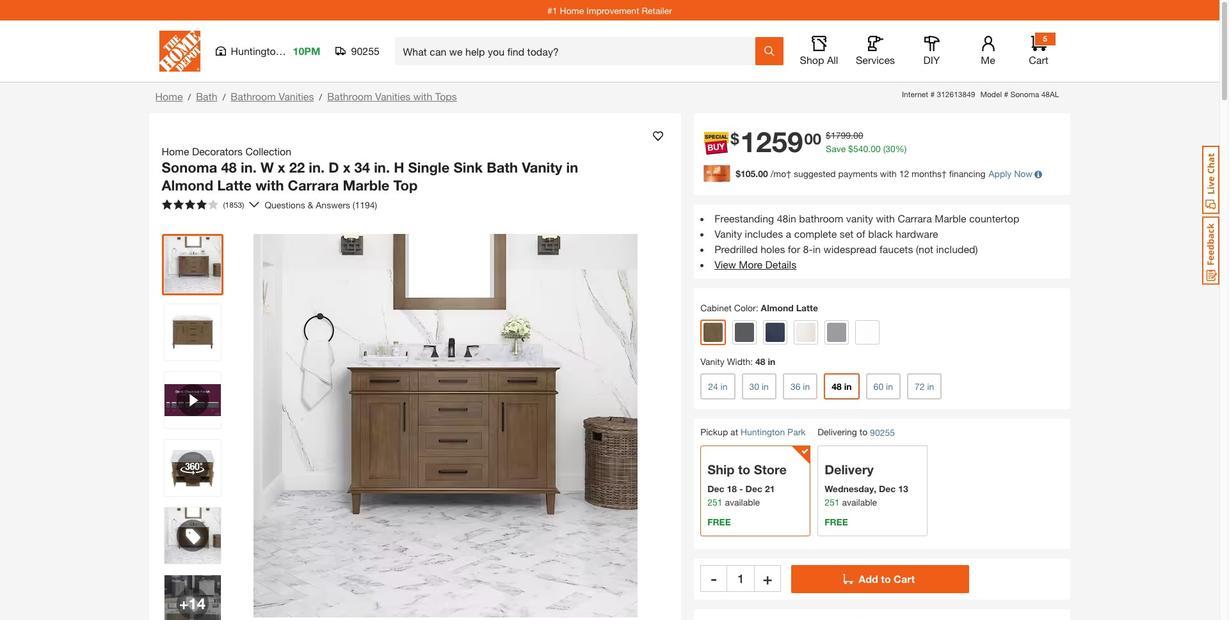 Task type: locate. For each thing, give the bounding box(es) containing it.
vanity inside home decorators collection sonoma 48 in. w x 22 in. d x 34 in. h single sink bath vanity in almond latte with carrara marble top
[[522, 159, 562, 176]]

latte up 'off white' image
[[796, 303, 818, 314]]

0 vertical spatial park
[[284, 45, 305, 57]]

with left tops
[[413, 90, 432, 102]]

in for 24 in
[[721, 381, 728, 392]]

251 inside delivery wednesday, dec 13 251 available
[[825, 497, 840, 508]]

home inside home decorators collection sonoma 48 in. w x 22 in. d x 34 in. h single sink bath vanity in almond latte with carrara marble top
[[162, 145, 189, 157]]

. left (
[[868, 144, 871, 155]]

freestanding
[[715, 212, 774, 225]]

1 vertical spatial cart
[[894, 573, 915, 586]]

available down wednesday,
[[842, 497, 877, 508]]

$ up save
[[826, 130, 831, 141]]

1 horizontal spatial dec
[[745, 484, 762, 495]]

None field
[[727, 566, 754, 593]]

$ for 1799
[[826, 130, 831, 141]]

0 vertical spatial bath
[[196, 90, 217, 102]]

with down w
[[256, 177, 284, 194]]

1 vertical spatial 90255
[[870, 427, 895, 438]]

0 horizontal spatial almond
[[162, 177, 213, 194]]

0 vertical spatial 90255
[[351, 45, 380, 57]]

1 vertical spatial almond
[[761, 303, 794, 314]]

1 horizontal spatial x
[[343, 159, 350, 176]]

0 vertical spatial vanity
[[522, 159, 562, 176]]

sonoma left 48al
[[1010, 90, 1039, 99]]

bathroom
[[231, 90, 276, 102], [327, 90, 372, 102]]

1 vertical spatial to
[[738, 463, 750, 477]]

34
[[354, 159, 370, 176]]

0 horizontal spatial in.
[[241, 159, 257, 176]]

0 horizontal spatial +
[[179, 595, 188, 613]]

free
[[707, 517, 731, 528], [825, 517, 848, 528]]

improvement
[[586, 5, 639, 16]]

0 horizontal spatial carrara
[[288, 177, 339, 194]]

1 vertical spatial park
[[787, 427, 806, 438]]

w
[[260, 159, 274, 176]]

251 inside ship to store dec 18 - dec 21 251 available
[[707, 497, 722, 508]]

0 vertical spatial -
[[739, 484, 743, 495]]

1 vertical spatial bath
[[487, 159, 518, 176]]

0 horizontal spatial 251
[[707, 497, 722, 508]]

0 horizontal spatial sonoma
[[162, 159, 217, 176]]

bath right home link
[[196, 90, 217, 102]]

: right cabinet
[[756, 303, 758, 314]]

0 horizontal spatial available
[[725, 497, 760, 508]]

1 x from the left
[[278, 159, 285, 176]]

almond up midnight blue image
[[761, 303, 794, 314]]

.
[[851, 130, 853, 141], [868, 144, 871, 155]]

1 horizontal spatial +
[[763, 570, 772, 588]]

90255
[[351, 45, 380, 57], [870, 427, 895, 438]]

+ for +
[[763, 570, 772, 588]]

dec
[[707, 484, 724, 495], [745, 484, 762, 495], [879, 484, 896, 495]]

2 horizontal spatial to
[[881, 573, 891, 586]]

90255 inside "delivering to 90255"
[[870, 427, 895, 438]]

bath
[[196, 90, 217, 102], [487, 159, 518, 176]]

0 vertical spatial to
[[860, 427, 868, 438]]

in for 36 in
[[803, 381, 810, 392]]

36 in
[[791, 381, 810, 392]]

in.
[[241, 159, 257, 176], [309, 159, 325, 176], [374, 159, 390, 176]]

- left + button
[[711, 570, 717, 588]]

to inside "delivering to 90255"
[[860, 427, 868, 438]]

sonoma inside home decorators collection sonoma 48 in. w x 22 in. d x 34 in. h single sink bath vanity in almond latte with carrara marble top
[[162, 159, 217, 176]]

0 vertical spatial marble
[[343, 177, 390, 194]]

1 vertical spatial vanity
[[715, 228, 742, 240]]

available down 18
[[725, 497, 760, 508]]

72 in button
[[907, 374, 942, 400]]

to inside button
[[881, 573, 891, 586]]

30
[[886, 144, 895, 155], [749, 381, 759, 392]]

includes
[[745, 228, 783, 240]]

0 horizontal spatial .
[[851, 130, 853, 141]]

%)
[[895, 144, 907, 155]]

1 horizontal spatial vanities
[[375, 90, 411, 102]]

90255 up bathroom vanities with tops link
[[351, 45, 380, 57]]

dec left 18
[[707, 484, 724, 495]]

bathroom down the 90255 button
[[327, 90, 372, 102]]

1 horizontal spatial /
[[223, 92, 226, 102]]

13
[[898, 484, 908, 495]]

1 horizontal spatial $
[[826, 130, 831, 141]]

0 horizontal spatial dec
[[707, 484, 724, 495]]

sonoma down decorators
[[162, 159, 217, 176]]

1 vertical spatial huntington
[[741, 427, 785, 438]]

48 inside home decorators collection sonoma 48 in. w x 22 in. d x 34 in. h single sink bath vanity in almond latte with carrara marble top
[[221, 159, 237, 176]]

14
[[188, 595, 206, 613]]

30 right 540
[[886, 144, 895, 155]]

0 horizontal spatial 48
[[221, 159, 237, 176]]

+ inside button
[[763, 570, 772, 588]]

2 in. from the left
[[309, 159, 325, 176]]

to right add in the bottom right of the page
[[881, 573, 891, 586]]

(
[[883, 144, 886, 155]]

2 horizontal spatial dec
[[879, 484, 896, 495]]

services button
[[855, 36, 896, 67]]

home decorators collection bathroom vanities with tops sonoma 48al 64.0 image
[[164, 237, 221, 293]]

0 vertical spatial huntington
[[231, 45, 281, 57]]

free down 18
[[707, 517, 731, 528]]

1 vertical spatial sonoma
[[162, 159, 217, 176]]

0 horizontal spatial x
[[278, 159, 285, 176]]

48
[[221, 159, 237, 176], [755, 356, 765, 367], [832, 381, 842, 392]]

36
[[791, 381, 800, 392]]

huntington park button
[[741, 427, 806, 438]]

to inside ship to store dec 18 - dec 21 251 available
[[738, 463, 750, 477]]

home
[[560, 5, 584, 16], [155, 90, 183, 102], [162, 145, 189, 157]]

to right the ship
[[738, 463, 750, 477]]

0 horizontal spatial park
[[284, 45, 305, 57]]

: up 30 in button
[[750, 356, 753, 367]]

bathroom
[[799, 212, 843, 225]]

2 dec from the left
[[745, 484, 762, 495]]

2 vertical spatial 48
[[832, 381, 842, 392]]

48 right width
[[755, 356, 765, 367]]

sink
[[454, 159, 483, 176]]

cart down 5
[[1029, 54, 1048, 66]]

0 horizontal spatial bathroom
[[231, 90, 276, 102]]

1 horizontal spatial :
[[756, 303, 758, 314]]

1 horizontal spatial in.
[[309, 159, 325, 176]]

90255 button
[[336, 45, 380, 58]]

0 vertical spatial +
[[763, 570, 772, 588]]

marble up included)
[[935, 212, 966, 225]]

1 horizontal spatial cart
[[1029, 54, 1048, 66]]

1 horizontal spatial almond
[[761, 303, 794, 314]]

/ down 10pm
[[319, 92, 322, 102]]

0 vertical spatial almond
[[162, 177, 213, 194]]

0 horizontal spatial 90255
[[351, 45, 380, 57]]

home right the '#1'
[[560, 5, 584, 16]]

1 horizontal spatial 90255
[[870, 427, 895, 438]]

1 horizontal spatial free
[[825, 517, 848, 528]]

What can we help you find today? search field
[[403, 38, 754, 65]]

540
[[853, 144, 868, 155]]

30 inside button
[[749, 381, 759, 392]]

-
[[739, 484, 743, 495], [711, 570, 717, 588]]

of
[[856, 228, 865, 240]]

to for store
[[738, 463, 750, 477]]

$ inside the $ 1259 00
[[731, 130, 739, 148]]

90255 inside the 90255 button
[[351, 45, 380, 57]]

2 horizontal spatial /
[[319, 92, 322, 102]]

bath right sink
[[487, 159, 518, 176]]

for
[[788, 243, 800, 255]]

park up home / bath / bathroom vanities / bathroom vanities with tops
[[284, 45, 305, 57]]

1 horizontal spatial sonoma
[[1010, 90, 1039, 99]]

#
[[930, 90, 935, 99], [1004, 90, 1008, 99]]

free down wednesday,
[[825, 517, 848, 528]]

home for tops
[[155, 90, 183, 102]]

midnight blue image
[[766, 323, 785, 342]]

dec left 21
[[745, 484, 762, 495]]

1 horizontal spatial 30
[[886, 144, 895, 155]]

1 dec from the left
[[707, 484, 724, 495]]

1 horizontal spatial -
[[739, 484, 743, 495]]

00
[[804, 130, 821, 148], [853, 130, 863, 141], [871, 144, 881, 155]]

park
[[284, 45, 305, 57], [787, 427, 806, 438]]

1 vertical spatial +
[[179, 595, 188, 613]]

in inside button
[[927, 381, 934, 392]]

faucets
[[880, 243, 913, 255]]

latte
[[217, 177, 252, 194], [796, 303, 818, 314]]

24 in button
[[700, 374, 735, 400]]

2 horizontal spatial 00
[[871, 144, 881, 155]]

to left the 90255 link at right
[[860, 427, 868, 438]]

2 bathroom from the left
[[327, 90, 372, 102]]

0 horizontal spatial bath
[[196, 90, 217, 102]]

$ left 1259
[[731, 130, 739, 148]]

90255 right delivering
[[870, 427, 895, 438]]

00 left save
[[804, 130, 821, 148]]

0 horizontal spatial cart
[[894, 573, 915, 586]]

dec left 13
[[879, 484, 896, 495]]

#1 home improvement retailer
[[547, 5, 672, 16]]

home decorators collection bathroom vanities with tops sonoma 48al 64 hotspot.0 image
[[164, 508, 221, 565]]

:
[[756, 303, 758, 314], [750, 356, 753, 367]]

- inside button
[[711, 570, 717, 588]]

- right 18
[[739, 484, 743, 495]]

1 vertical spatial 30
[[749, 381, 759, 392]]

# right model
[[1004, 90, 1008, 99]]

. up 540
[[851, 130, 853, 141]]

huntington right at
[[741, 427, 785, 438]]

1 vertical spatial :
[[750, 356, 753, 367]]

in for 72 in
[[927, 381, 934, 392]]

vanities down 10pm
[[279, 90, 314, 102]]

00 inside the $ 1259 00
[[804, 130, 821, 148]]

0 horizontal spatial #
[[930, 90, 935, 99]]

0 horizontal spatial vanities
[[279, 90, 314, 102]]

18
[[727, 484, 737, 495]]

store
[[754, 463, 787, 477]]

d
[[329, 159, 339, 176]]

dec inside delivery wednesday, dec 13 251 available
[[879, 484, 896, 495]]

carrara up hardware
[[898, 212, 932, 225]]

in. left h
[[374, 159, 390, 176]]

0 horizontal spatial 30
[[749, 381, 759, 392]]

0 horizontal spatial /
[[188, 92, 191, 102]]

0 horizontal spatial free
[[707, 517, 731, 528]]

: for vanity width
[[750, 356, 753, 367]]

home left decorators
[[162, 145, 189, 157]]

0 vertical spatial :
[[756, 303, 758, 314]]

included)
[[936, 243, 978, 255]]

1 horizontal spatial bathroom
[[327, 90, 372, 102]]

1 251 from the left
[[707, 497, 722, 508]]

latte inside home decorators collection sonoma 48 in. w x 22 in. d x 34 in. h single sink bath vanity in almond latte with carrara marble top
[[217, 177, 252, 194]]

free for to
[[707, 517, 731, 528]]

1 vertical spatial carrara
[[898, 212, 932, 225]]

home / bath / bathroom vanities / bathroom vanities with tops
[[155, 90, 457, 102]]

almond up '4 stars' image
[[162, 177, 213, 194]]

home left bath link
[[155, 90, 183, 102]]

financing
[[949, 168, 986, 179]]

with up black
[[876, 212, 895, 225]]

2 251 from the left
[[825, 497, 840, 508]]

vanities
[[279, 90, 314, 102], [375, 90, 411, 102]]

x right w
[[278, 159, 285, 176]]

1 vertical spatial 48
[[755, 356, 765, 367]]

1 horizontal spatial carrara
[[898, 212, 932, 225]]

00 up 540
[[853, 130, 863, 141]]

delivery
[[825, 463, 874, 477]]

0 horizontal spatial 00
[[804, 130, 821, 148]]

00 left (
[[871, 144, 881, 155]]

shop all
[[800, 54, 838, 66]]

1 horizontal spatial marble
[[935, 212, 966, 225]]

1 free from the left
[[707, 517, 731, 528]]

1 / from the left
[[188, 92, 191, 102]]

holes
[[761, 243, 785, 255]]

2 free from the left
[[825, 517, 848, 528]]

in for 60 in
[[886, 381, 893, 392]]

0 horizontal spatial :
[[750, 356, 753, 367]]

1 horizontal spatial bath
[[487, 159, 518, 176]]

latte up (1853)
[[217, 177, 252, 194]]

0 horizontal spatial -
[[711, 570, 717, 588]]

1 vertical spatial home
[[155, 90, 183, 102]]

x
[[278, 159, 285, 176], [343, 159, 350, 176]]

carrara up &
[[288, 177, 339, 194]]

countertop
[[969, 212, 1019, 225]]

almond
[[162, 177, 213, 194], [761, 303, 794, 314]]

0 horizontal spatial $
[[731, 130, 739, 148]]

0 horizontal spatial to
[[738, 463, 750, 477]]

1 horizontal spatial to
[[860, 427, 868, 438]]

0 vertical spatial 30
[[886, 144, 895, 155]]

pebble gray image
[[827, 323, 846, 342]]

1 vertical spatial -
[[711, 570, 717, 588]]

in. left 'd'
[[309, 159, 325, 176]]

cart right add in the bottom right of the page
[[894, 573, 915, 586]]

at
[[730, 427, 738, 438]]

0 horizontal spatial latte
[[217, 177, 252, 194]]

48 down decorators
[[221, 159, 237, 176]]

color
[[734, 303, 756, 314]]

0 vertical spatial 48
[[221, 159, 237, 176]]

1 horizontal spatial available
[[842, 497, 877, 508]]

carrara inside "freestanding 48in bathroom vanity with carrara marble countertop vanity includes a complete set of black hardware predrilled holes for 8-in widespread faucets (not included) view more details"
[[898, 212, 932, 225]]

marble down 34 on the left
[[343, 177, 390, 194]]

freestanding 48in bathroom vanity with carrara marble countertop vanity includes a complete set of black hardware predrilled holes for 8-in widespread faucets (not included) view more details
[[715, 212, 1019, 271]]

1 horizontal spatial 00
[[853, 130, 863, 141]]

bath link
[[196, 90, 217, 102]]

1 available from the left
[[725, 497, 760, 508]]

with
[[413, 90, 432, 102], [880, 168, 897, 179], [256, 177, 284, 194], [876, 212, 895, 225]]

251 down wednesday,
[[825, 497, 840, 508]]

ship
[[707, 463, 735, 477]]

huntington up the bathroom vanities link
[[231, 45, 281, 57]]

delivering
[[818, 427, 857, 438]]

2 available from the left
[[842, 497, 877, 508]]

0 vertical spatial latte
[[217, 177, 252, 194]]

1 vertical spatial marble
[[935, 212, 966, 225]]

48 right 36 in
[[832, 381, 842, 392]]

3 dec from the left
[[879, 484, 896, 495]]

/ left bath link
[[188, 92, 191, 102]]

$ right save
[[848, 144, 853, 155]]

0 vertical spatial carrara
[[288, 177, 339, 194]]

months†
[[912, 168, 947, 179]]

now
[[1014, 168, 1033, 179]]

30 down width
[[749, 381, 759, 392]]

park left delivering
[[787, 427, 806, 438]]

251 down the ship
[[707, 497, 722, 508]]

bathroom right bath link
[[231, 90, 276, 102]]

1 horizontal spatial latte
[[796, 303, 818, 314]]

in. left w
[[241, 159, 257, 176]]

add to cart button
[[791, 566, 969, 594]]

2 horizontal spatial in.
[[374, 159, 390, 176]]

# right internet
[[930, 90, 935, 99]]

0 horizontal spatial marble
[[343, 177, 390, 194]]

single
[[408, 159, 450, 176]]

1 vertical spatial .
[[868, 144, 871, 155]]

huntington park
[[231, 45, 305, 57]]

3 in. from the left
[[374, 159, 390, 176]]

available inside ship to store dec 18 - dec 21 251 available
[[725, 497, 760, 508]]

vanities left tops
[[375, 90, 411, 102]]

to for 90255
[[860, 427, 868, 438]]

72
[[915, 381, 925, 392]]

/ right bath link
[[223, 92, 226, 102]]

0 vertical spatial sonoma
[[1010, 90, 1039, 99]]

60
[[874, 381, 884, 392]]

pickup at huntington park
[[700, 427, 806, 438]]

x right 'd'
[[343, 159, 350, 176]]

marble
[[343, 177, 390, 194], [935, 212, 966, 225]]

delivery wednesday, dec 13 251 available
[[825, 463, 908, 508]]

vanity
[[522, 159, 562, 176], [715, 228, 742, 240], [700, 356, 725, 367]]

1 horizontal spatial .
[[868, 144, 871, 155]]

free for wednesday,
[[825, 517, 848, 528]]

off white image
[[796, 323, 816, 342]]

12
[[899, 168, 909, 179]]

sonoma
[[1010, 90, 1039, 99], [162, 159, 217, 176]]

2 horizontal spatial 48
[[832, 381, 842, 392]]

1 horizontal spatial #
[[1004, 90, 1008, 99]]



Task type: vqa. For each thing, say whether or not it's contained in the screenshot.
1st 'report review' from the bottom
no



Task type: describe. For each thing, give the bounding box(es) containing it.
in inside home decorators collection sonoma 48 in. w x 22 in. d x 34 in. h single sink bath vanity in almond latte with carrara marble top
[[566, 159, 578, 176]]

with left 12
[[880, 168, 897, 179]]

payments
[[838, 168, 878, 179]]

suggested
[[794, 168, 836, 179]]

home link
[[155, 90, 183, 102]]

apply now link
[[989, 168, 1033, 179]]

with inside "freestanding 48in bathroom vanity with carrara marble countertop vanity includes a complete set of black hardware predrilled holes for 8-in widespread faucets (not included) view more details"
[[876, 212, 895, 225]]

0 vertical spatial cart
[[1029, 54, 1048, 66]]

feedback link image
[[1202, 216, 1220, 286]]

4 stars image
[[162, 200, 218, 210]]

21
[[765, 484, 775, 495]]

wednesday,
[[825, 484, 876, 495]]

widespread
[[824, 243, 877, 255]]

in inside "freestanding 48in bathroom vanity with carrara marble countertop vanity includes a complete set of black hardware predrilled holes for 8-in widespread faucets (not included) view more details"
[[813, 243, 821, 255]]

- inside ship to store dec 18 - dec 21 251 available
[[739, 484, 743, 495]]

set
[[840, 228, 854, 240]]

&
[[308, 199, 313, 210]]

questions & answers (1194)
[[265, 199, 377, 210]]

a
[[786, 228, 791, 240]]

22
[[289, 159, 305, 176]]

0 vertical spatial .
[[851, 130, 853, 141]]

details
[[765, 258, 796, 271]]

: for cabinet color
[[756, 303, 758, 314]]

30 in
[[749, 381, 769, 392]]

1 bathroom from the left
[[231, 90, 276, 102]]

pickup
[[700, 427, 728, 438]]

cart inside add to cart button
[[894, 573, 915, 586]]

home decorators collection sonoma 48 in. w x 22 in. d x 34 in. h single sink bath vanity in almond latte with carrara marble top
[[162, 145, 578, 194]]

cart 5
[[1029, 34, 1048, 66]]

$ 1259 00
[[731, 125, 821, 159]]

complete
[[794, 228, 837, 240]]

top
[[393, 177, 418, 194]]

0 vertical spatial home
[[560, 5, 584, 16]]

white image
[[858, 323, 877, 342]]

(1853) button
[[157, 195, 249, 215]]

cabinet
[[700, 303, 732, 314]]

hardware
[[896, 228, 938, 240]]

me
[[981, 54, 995, 66]]

services
[[856, 54, 895, 66]]

shop
[[800, 54, 824, 66]]

2 vertical spatial vanity
[[700, 356, 725, 367]]

vanity
[[846, 212, 873, 225]]

72 in
[[915, 381, 934, 392]]

24
[[708, 381, 718, 392]]

marble inside "freestanding 48in bathroom vanity with carrara marble countertop vanity includes a complete set of black hardware predrilled holes for 8-in widespread faucets (not included) view more details"
[[935, 212, 966, 225]]

shop all button
[[799, 36, 840, 67]]

#1
[[547, 5, 557, 16]]

$105.00
[[736, 168, 768, 179]]

6298017794001 image
[[164, 373, 221, 429]]

live chat image
[[1202, 146, 1220, 214]]

cabinet color : almond latte
[[700, 303, 818, 314]]

bathroom vanities link
[[231, 90, 314, 102]]

apply now image
[[704, 165, 736, 182]]

48al
[[1041, 90, 1059, 99]]

me button
[[968, 36, 1009, 67]]

48 inside button
[[832, 381, 842, 392]]

retailer
[[642, 5, 672, 16]]

(1853) link
[[157, 195, 260, 215]]

home decorators collection link
[[162, 144, 297, 159]]

questions
[[265, 199, 305, 210]]

$ for 1259
[[731, 130, 739, 148]]

60 in button
[[866, 374, 901, 400]]

1 vertical spatial latte
[[796, 303, 818, 314]]

black
[[868, 228, 893, 240]]

$105.00 /mo† suggested payments with 12 months† financing
[[736, 168, 986, 179]]

/mo†
[[771, 168, 791, 179]]

marble inside home decorators collection sonoma 48 in. w x 22 in. d x 34 in. h single sink bath vanity in almond latte with carrara marble top
[[343, 177, 390, 194]]

(not
[[916, 243, 933, 255]]

2 horizontal spatial $
[[848, 144, 853, 155]]

312613849_s01 image
[[164, 440, 221, 497]]

bathroom vanities with tops link
[[327, 90, 457, 102]]

answers
[[316, 199, 350, 210]]

48 in
[[832, 381, 852, 392]]

predrilled
[[715, 243, 758, 255]]

view more details link
[[715, 258, 796, 271]]

diy
[[924, 54, 940, 66]]

delivering to 90255
[[818, 427, 895, 438]]

collection
[[245, 145, 291, 157]]

available inside delivery wednesday, dec 13 251 available
[[842, 497, 877, 508]]

36 in button
[[783, 374, 818, 400]]

in for 48 in
[[844, 381, 852, 392]]

0 horizontal spatial huntington
[[231, 45, 281, 57]]

2 # from the left
[[1004, 90, 1008, 99]]

diy button
[[911, 36, 952, 67]]

24 in
[[708, 381, 728, 392]]

1 # from the left
[[930, 90, 935, 99]]

model
[[980, 90, 1002, 99]]

ship to store dec 18 - dec 21 251 available
[[707, 463, 787, 508]]

h
[[394, 159, 404, 176]]

view
[[715, 258, 736, 271]]

+ for + 14
[[179, 595, 188, 613]]

60 in
[[874, 381, 893, 392]]

home for d
[[162, 145, 189, 157]]

the home depot logo image
[[159, 31, 200, 72]]

2 / from the left
[[223, 92, 226, 102]]

internet # 312613849 model # sonoma 48al
[[902, 90, 1059, 99]]

almond inside home decorators collection sonoma 48 in. w x 22 in. d x 34 in. h single sink bath vanity in almond latte with carrara marble top
[[162, 177, 213, 194]]

width
[[727, 356, 750, 367]]

1 vanities from the left
[[279, 90, 314, 102]]

(1194)
[[353, 199, 377, 210]]

1 horizontal spatial 48
[[755, 356, 765, 367]]

48 in button
[[824, 374, 859, 400]]

3 / from the left
[[319, 92, 322, 102]]

vanity width : 48 in
[[700, 356, 776, 367]]

dark charcoal image
[[735, 323, 754, 342]]

+ 14
[[179, 595, 206, 613]]

1 in. from the left
[[241, 159, 257, 176]]

312613849
[[937, 90, 975, 99]]

8-
[[803, 243, 813, 255]]

to for cart
[[881, 573, 891, 586]]

30 inside $ 1799 . 00 save $ 540 . 00 ( 30 %)
[[886, 144, 895, 155]]

(1853)
[[223, 200, 244, 210]]

bath inside home decorators collection sonoma 48 in. w x 22 in. d x 34 in. h single sink bath vanity in almond latte with carrara marble top
[[487, 159, 518, 176]]

in for 30 in
[[762, 381, 769, 392]]

2 vanities from the left
[[375, 90, 411, 102]]

$ 1799 . 00 save $ 540 . 00 ( 30 %)
[[826, 130, 907, 155]]

home decorators collection bathroom vanities with tops sonoma 48al 31 hotspot.1 image
[[164, 576, 221, 621]]

vanity inside "freestanding 48in bathroom vanity with carrara marble countertop vanity includes a complete set of black hardware predrilled holes for 8-in widespread faucets (not included) view more details"
[[715, 228, 742, 240]]

add
[[859, 573, 878, 586]]

add to cart
[[859, 573, 915, 586]]

carrara inside home decorators collection sonoma 48 in. w x 22 in. d x 34 in. h single sink bath vanity in almond latte with carrara marble top
[[288, 177, 339, 194]]

30 in button
[[742, 374, 776, 400]]

10pm
[[293, 45, 320, 57]]

home decorators collection bathroom vanities with tops sonoma 48al e1.1 image
[[164, 305, 221, 361]]

save
[[826, 144, 846, 155]]

with inside home decorators collection sonoma 48 in. w x 22 in. d x 34 in. h single sink bath vanity in almond latte with carrara marble top
[[256, 177, 284, 194]]

all
[[827, 54, 838, 66]]

1 horizontal spatial huntington
[[741, 427, 785, 438]]

48in
[[777, 212, 796, 225]]

2 x from the left
[[343, 159, 350, 176]]

almond latte image
[[704, 323, 723, 342]]

internet
[[902, 90, 928, 99]]



